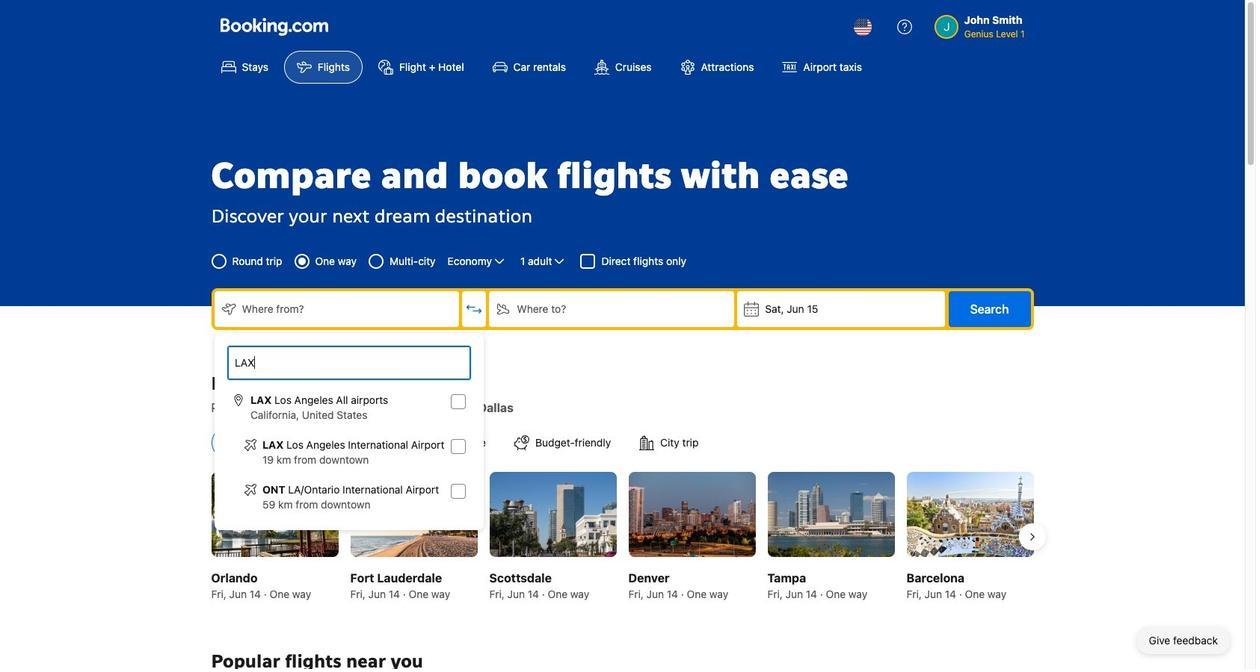 Task type: locate. For each thing, give the bounding box(es) containing it.
press enter to select airport, and then press spacebar to add another airport element
[[227, 387, 472, 519]]

flights homepage image
[[220, 18, 328, 36]]

region
[[199, 467, 1046, 608]]

tab list
[[199, 427, 1046, 461]]

your account menu john smith genius level 1 element
[[934, 13, 1025, 41]]

Airport or city text field
[[233, 355, 465, 372]]



Task type: vqa. For each thing, say whether or not it's contained in the screenshot.
right my
no



